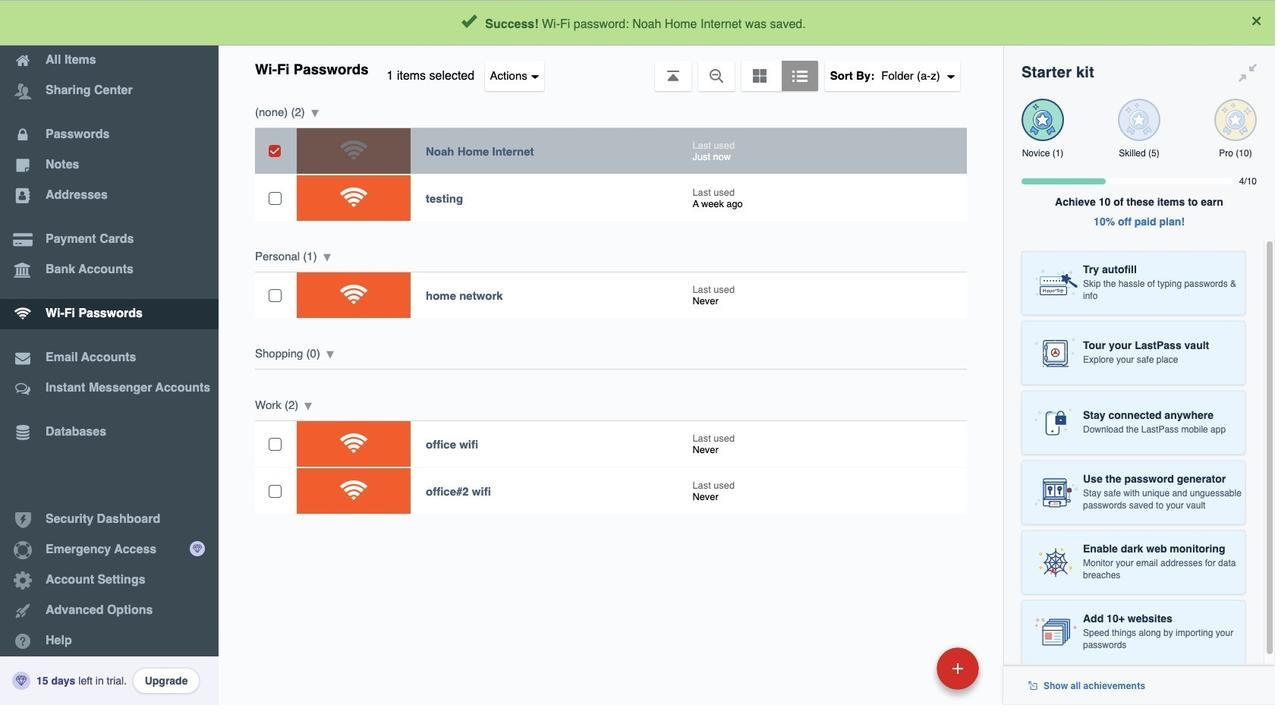 Task type: locate. For each thing, give the bounding box(es) containing it.
alert
[[0, 0, 1276, 46]]

vault options navigation
[[219, 46, 1004, 91]]

new item navigation
[[833, 643, 989, 706]]



Task type: describe. For each thing, give the bounding box(es) containing it.
new item element
[[833, 647, 985, 690]]

main navigation navigation
[[0, 0, 219, 706]]

search my vault text field
[[366, 6, 973, 39]]

Search search field
[[366, 6, 973, 39]]



Task type: vqa. For each thing, say whether or not it's contained in the screenshot.
LastPass IMAGE
no



